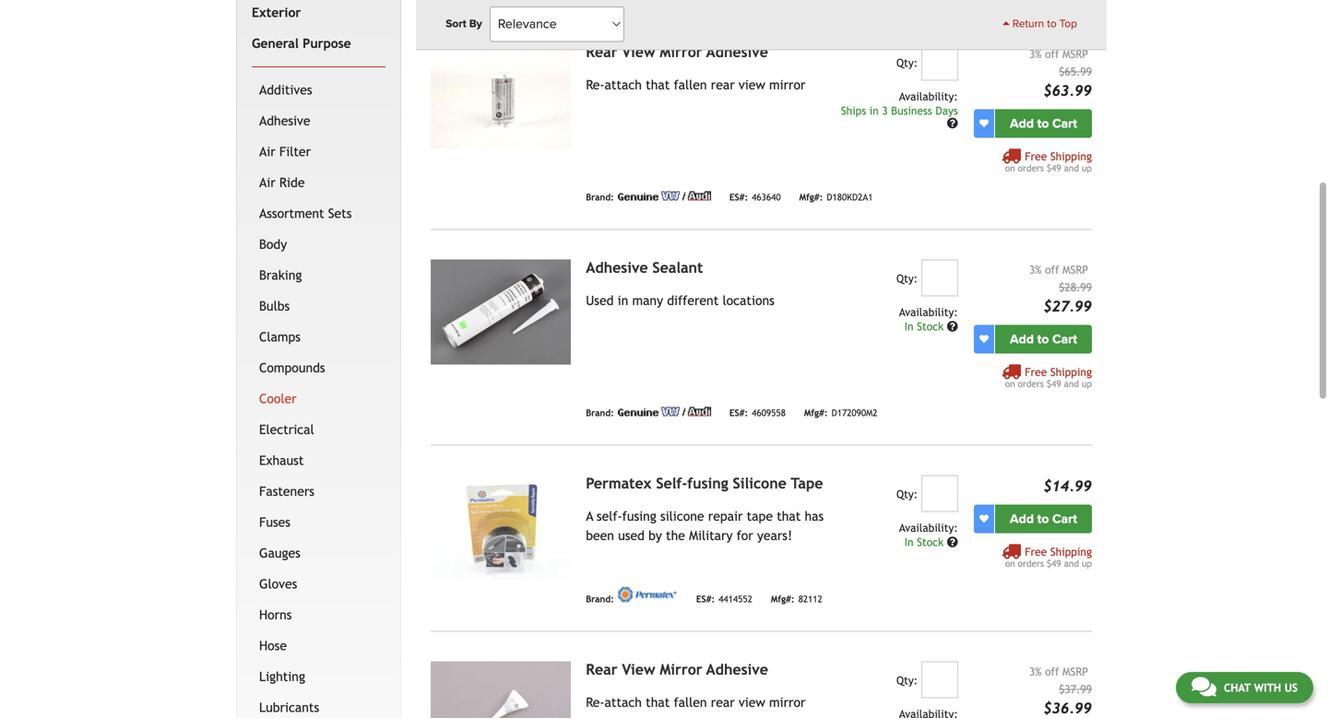 Task type: vqa. For each thing, say whether or not it's contained in the screenshot.
2nd Availability: from the top of the page
yes



Task type: describe. For each thing, give the bounding box(es) containing it.
$14.99
[[1044, 478, 1093, 495]]

mfg#: for adhesive
[[800, 192, 824, 203]]

tape
[[791, 475, 824, 492]]

view for $36.99
[[622, 661, 656, 679]]

rear view mirror adhesive link for $36.99
[[586, 661, 769, 679]]

air for air ride
[[259, 175, 276, 190]]

military
[[689, 529, 733, 543]]

braking
[[259, 268, 302, 283]]

msrp for $63.99
[[1063, 47, 1089, 60]]

free for $63.99
[[1026, 150, 1048, 163]]

mfg#: d180kd2a1
[[800, 192, 874, 203]]

brand: for mirror
[[586, 192, 614, 203]]

3 add to cart button from the top
[[996, 505, 1093, 534]]

es#: for silicone
[[697, 594, 715, 605]]

view for $36.99
[[739, 696, 766, 710]]

$28.99
[[1060, 281, 1093, 294]]

3 add to cart from the top
[[1011, 512, 1078, 527]]

attach for $36.99
[[605, 696, 642, 710]]

by
[[470, 17, 483, 30]]

years!
[[758, 529, 793, 543]]

$36.99
[[1044, 700, 1093, 717]]

d180kd2a1
[[827, 192, 874, 203]]

es#4414552 - 82112 - permatex self-fusing silicone tape - a self-fusing silicone repair tape that has been used by the military for years! - permatex - audi bmw volkswagen mercedes benz mini porsche image
[[431, 476, 571, 581]]

mfg#: 82112
[[771, 594, 823, 605]]

4609558
[[752, 408, 786, 419]]

up for $27.99
[[1083, 379, 1093, 389]]

return to top
[[1010, 17, 1078, 30]]

es#: 4414552
[[697, 594, 753, 605]]

$27.99
[[1044, 298, 1093, 315]]

3 free from the top
[[1026, 546, 1048, 559]]

es#463640 - d180kd2a1 - rear view mirror adhesive - re-attach that fallen rear view mirror - genuine volkswagen audi - audi volkswagen image
[[431, 44, 571, 149]]

comments image
[[1192, 676, 1217, 699]]

assortment sets link
[[256, 198, 382, 229]]

add for $63.99
[[1011, 116, 1035, 131]]

free shipping on orders $49 and up for $63.99
[[1006, 150, 1093, 173]]

hose link
[[256, 631, 382, 662]]

3 add from the top
[[1011, 512, 1035, 527]]

that inside a self-fusing silicone repair tape that has been used by the military for years!
[[777, 509, 801, 524]]

and for $27.99
[[1065, 379, 1080, 389]]

es#463606 - d000703a1 - rear view mirror adhesive - re-attach that fallen rear view mirror - genuine volkswagen audi - audi volkswagen image
[[431, 662, 571, 719]]

sets
[[328, 206, 352, 221]]

electrical link
[[256, 415, 382, 446]]

re- for availability:
[[586, 77, 605, 92]]

caret up image
[[1003, 18, 1010, 29]]

compounds link
[[256, 353, 382, 384]]

in for used
[[618, 293, 629, 308]]

genuine volkswagen audi - corporate logo image for view
[[618, 191, 711, 201]]

that for $36.99
[[646, 696, 670, 710]]

top
[[1060, 17, 1078, 30]]

fuses link
[[256, 507, 382, 538]]

fusing for self-
[[623, 509, 657, 524]]

3 cart from the top
[[1053, 512, 1078, 527]]

tape
[[747, 509, 773, 524]]

exhaust link
[[256, 446, 382, 477]]

chat
[[1225, 682, 1252, 695]]

assortment sets
[[259, 206, 352, 221]]

adhesive sealant
[[586, 259, 704, 276]]

filter
[[280, 144, 311, 159]]

body
[[259, 237, 287, 252]]

used in many different locations
[[586, 293, 775, 308]]

msrp for $36.99
[[1063, 666, 1089, 679]]

return
[[1013, 17, 1045, 30]]

general
[[252, 36, 299, 51]]

gloves link
[[256, 569, 382, 600]]

rear view mirror adhesive for $36.99
[[586, 661, 769, 679]]

3 on from the top
[[1006, 559, 1016, 569]]

permatex self-fusing silicone tape
[[586, 475, 824, 492]]

3% for $63.99
[[1030, 47, 1042, 60]]

silicone
[[733, 475, 787, 492]]

free for $27.99
[[1026, 366, 1048, 379]]

in for adhesive sealant
[[905, 320, 914, 333]]

mfg#: d172090m2
[[805, 408, 878, 419]]

3% off msrp $28.99 $27.99
[[1030, 263, 1093, 315]]

mfg#: for silicone
[[771, 594, 795, 605]]

lighting
[[259, 670, 305, 685]]

question circle image for adhesive sealant
[[948, 321, 959, 332]]

re-attach that fallen rear view mirror for availability:
[[586, 77, 806, 92]]

add to cart for $27.99
[[1011, 332, 1078, 347]]

purpose
[[303, 36, 351, 51]]

qty: for rear view mirror adhesive
[[897, 56, 918, 69]]

availability: for $27.99
[[900, 306, 959, 319]]

1 vertical spatial es#:
[[730, 408, 749, 419]]

free shipping on orders $49 and up for $27.99
[[1006, 366, 1093, 389]]

chat with us link
[[1177, 673, 1314, 704]]

3% off msrp $65.99 $63.99
[[1030, 47, 1093, 99]]

82112
[[799, 594, 823, 605]]

additives
[[259, 82, 312, 97]]

self-
[[656, 475, 688, 492]]

re-attach that fallen rear view mirror for $36.99
[[586, 696, 806, 710]]

$49 for $27.99
[[1047, 379, 1062, 389]]

gauges link
[[256, 538, 382, 569]]

4414552
[[719, 594, 753, 605]]

horns
[[259, 608, 292, 623]]

exterior link
[[248, 0, 382, 28]]

gauges
[[259, 546, 301, 561]]

qty: for adhesive sealant
[[897, 272, 918, 285]]

exterior
[[252, 5, 301, 20]]

permatex self-fusing silicone tape link
[[586, 475, 824, 492]]

for
[[737, 529, 754, 543]]

genuine volkswagen audi - corporate logo image for sealant
[[618, 407, 711, 416]]

the
[[666, 529, 686, 543]]

add to cart for $63.99
[[1011, 116, 1078, 131]]

2 brand: from the top
[[586, 408, 614, 419]]

add to cart button for $63.99
[[996, 109, 1093, 138]]

shipping for $63.99
[[1051, 150, 1093, 163]]

$49 for $63.99
[[1047, 163, 1062, 173]]

general purpose
[[252, 36, 351, 51]]

sort
[[446, 17, 467, 30]]

air for air filter
[[259, 144, 276, 159]]

different
[[667, 293, 719, 308]]

fallen for availability:
[[674, 77, 707, 92]]

3 shipping from the top
[[1051, 546, 1093, 559]]

compounds
[[259, 361, 325, 375]]

braking link
[[256, 260, 382, 291]]

permatex
[[586, 475, 652, 492]]

adhesive sealant link
[[586, 259, 704, 276]]

view for availability:
[[739, 77, 766, 92]]

gloves
[[259, 577, 297, 592]]

permatex - corporate logo image
[[618, 587, 678, 603]]

add to wish list image for $27.99
[[980, 335, 989, 344]]

air ride
[[259, 175, 305, 190]]

in for ships
[[870, 104, 879, 117]]

that for availability:
[[646, 77, 670, 92]]

in stock for adhesive sealant
[[905, 320, 948, 333]]

silicone
[[661, 509, 705, 524]]

air filter
[[259, 144, 311, 159]]

$37.99
[[1060, 683, 1093, 696]]

exhaust
[[259, 453, 304, 468]]

es#: for adhesive
[[730, 192, 749, 203]]

3 $49 from the top
[[1047, 559, 1062, 569]]

qty: for permatex self-fusing silicone tape
[[897, 488, 918, 501]]

add to wish list image for $63.99
[[980, 119, 989, 128]]

3 up from the top
[[1083, 559, 1093, 569]]

clamps link
[[256, 322, 382, 353]]

orders for $27.99
[[1019, 379, 1045, 389]]

repair
[[709, 509, 743, 524]]

es#4609558 - d172090m2 - adhesive sealant  - used in many different locations - genuine volkswagen audi - audi volkswagen image
[[431, 260, 571, 365]]

chat with us
[[1225, 682, 1299, 695]]

air filter link
[[256, 136, 382, 167]]

cart for $27.99
[[1053, 332, 1078, 347]]

mirror for availability:
[[770, 77, 806, 92]]



Task type: locate. For each thing, give the bounding box(es) containing it.
1 vertical spatial in stock
[[905, 536, 948, 549]]

by
[[649, 529, 662, 543]]

2 msrp from the top
[[1063, 263, 1089, 276]]

1 in from the top
[[905, 320, 914, 333]]

2 rear from the top
[[711, 696, 735, 710]]

0 vertical spatial that
[[646, 77, 670, 92]]

in right used
[[618, 293, 629, 308]]

rear for availability:
[[586, 43, 618, 60]]

1 vertical spatial genuine volkswagen audi - corporate logo image
[[618, 407, 711, 416]]

shipping
[[1051, 150, 1093, 163], [1051, 366, 1093, 379], [1051, 546, 1093, 559]]

msrp inside the 3% off msrp $28.99 $27.99
[[1063, 263, 1089, 276]]

2 $49 from the top
[[1047, 379, 1062, 389]]

1 vertical spatial orders
[[1019, 379, 1045, 389]]

3 msrp from the top
[[1063, 666, 1089, 679]]

4 qty: from the top
[[897, 674, 918, 687]]

1 add to wish list image from the top
[[980, 119, 989, 128]]

1 and from the top
[[1065, 163, 1080, 173]]

fusing up "used"
[[623, 509, 657, 524]]

0 vertical spatial view
[[739, 77, 766, 92]]

1 attach from the top
[[605, 77, 642, 92]]

1 genuine volkswagen audi - corporate logo image from the top
[[618, 191, 711, 201]]

days
[[936, 104, 959, 117]]

1 rear from the top
[[586, 43, 618, 60]]

off up $37.99
[[1046, 666, 1060, 679]]

on for $63.99
[[1006, 163, 1016, 173]]

1 view from the top
[[622, 43, 656, 60]]

1 3% from the top
[[1030, 47, 1042, 60]]

off inside 3% off msrp $37.99 $36.99
[[1046, 666, 1060, 679]]

rear for $36.99
[[586, 661, 618, 679]]

0 vertical spatial shipping
[[1051, 150, 1093, 163]]

0 vertical spatial cart
[[1053, 116, 1078, 131]]

2 shipping from the top
[[1051, 366, 1093, 379]]

0 vertical spatial mirror
[[770, 77, 806, 92]]

0 vertical spatial orders
[[1019, 163, 1045, 173]]

es#: left 4609558
[[730, 408, 749, 419]]

1 vertical spatial fusing
[[623, 509, 657, 524]]

body link
[[256, 229, 382, 260]]

to for rear view mirror adhesive
[[1038, 116, 1050, 131]]

0 vertical spatial 3%
[[1030, 47, 1042, 60]]

1 vertical spatial view
[[739, 696, 766, 710]]

sealant
[[653, 259, 704, 276]]

used
[[586, 293, 614, 308]]

3 add to wish list image from the top
[[980, 515, 989, 524]]

3% inside the 3% off msrp $28.99 $27.99
[[1030, 263, 1042, 276]]

and down $63.99
[[1065, 163, 1080, 173]]

0 vertical spatial up
[[1083, 163, 1093, 173]]

1 mirror from the top
[[770, 77, 806, 92]]

on
[[1006, 163, 1016, 173], [1006, 379, 1016, 389], [1006, 559, 1016, 569]]

1 vertical spatial shipping
[[1051, 366, 1093, 379]]

1 mirror from the top
[[660, 43, 703, 60]]

0 vertical spatial in
[[905, 320, 914, 333]]

1 vertical spatial add to cart button
[[996, 325, 1093, 354]]

0 vertical spatial off
[[1046, 47, 1060, 60]]

question circle image
[[948, 117, 959, 129]]

3% inside 3% off msrp $65.99 $63.99
[[1030, 47, 1042, 60]]

fasteners
[[259, 484, 315, 499]]

question circle image
[[948, 321, 959, 332], [948, 537, 959, 548]]

fusing inside a self-fusing silicone repair tape that has been used by the military for years!
[[623, 509, 657, 524]]

2 vertical spatial 3%
[[1030, 666, 1042, 679]]

mirror for $36.99
[[660, 661, 703, 679]]

up down $27.99
[[1083, 379, 1093, 389]]

fusing for self-
[[688, 475, 729, 492]]

free shipping on orders $49 and up down the $14.99
[[1006, 546, 1093, 569]]

fallen
[[674, 77, 707, 92], [674, 696, 707, 710]]

view for availability:
[[622, 43, 656, 60]]

fusing
[[688, 475, 729, 492], [623, 509, 657, 524]]

0 vertical spatial $49
[[1047, 163, 1062, 173]]

1 brand: from the top
[[586, 192, 614, 203]]

2 on from the top
[[1006, 379, 1016, 389]]

3 and from the top
[[1065, 559, 1080, 569]]

re- for $36.99
[[586, 696, 605, 710]]

3%
[[1030, 47, 1042, 60], [1030, 263, 1042, 276], [1030, 666, 1042, 679]]

us
[[1285, 682, 1299, 695]]

free down the $14.99
[[1026, 546, 1048, 559]]

2 rear from the top
[[586, 661, 618, 679]]

brand: up permatex
[[586, 408, 614, 419]]

1 vertical spatial availability:
[[900, 306, 959, 319]]

2 re-attach that fallen rear view mirror from the top
[[586, 696, 806, 710]]

additives link
[[256, 75, 382, 105]]

free shipping on orders $49 and up
[[1006, 150, 1093, 173], [1006, 366, 1093, 389], [1006, 546, 1093, 569]]

1 vertical spatial rear
[[586, 661, 618, 679]]

0 vertical spatial attach
[[605, 77, 642, 92]]

locations
[[723, 293, 775, 308]]

ships
[[842, 104, 867, 117]]

1 on from the top
[[1006, 163, 1016, 173]]

mirror for availability:
[[660, 43, 703, 60]]

0 vertical spatial in stock
[[905, 320, 948, 333]]

2 free from the top
[[1026, 366, 1048, 379]]

off for $63.99
[[1046, 47, 1060, 60]]

attach
[[605, 77, 642, 92], [605, 696, 642, 710]]

mfg#: left 82112 at bottom
[[771, 594, 795, 605]]

1 msrp from the top
[[1063, 47, 1089, 60]]

es#: 463640
[[730, 192, 781, 203]]

free down $27.99
[[1026, 366, 1048, 379]]

0 vertical spatial msrp
[[1063, 47, 1089, 60]]

1 horizontal spatial fusing
[[688, 475, 729, 492]]

msrp for $27.99
[[1063, 263, 1089, 276]]

1 vertical spatial and
[[1065, 379, 1080, 389]]

2 vertical spatial es#:
[[697, 594, 715, 605]]

1 vertical spatial attach
[[605, 696, 642, 710]]

msrp up $37.99
[[1063, 666, 1089, 679]]

0 vertical spatial availability:
[[900, 90, 959, 103]]

business
[[892, 104, 933, 117]]

stock for permatex self-fusing silicone tape
[[918, 536, 944, 549]]

1 availability: from the top
[[900, 90, 959, 103]]

2 vertical spatial free
[[1026, 546, 1048, 559]]

0 vertical spatial brand:
[[586, 192, 614, 203]]

2 vertical spatial orders
[[1019, 559, 1045, 569]]

msrp up the $65.99
[[1063, 47, 1089, 60]]

1 vertical spatial $49
[[1047, 379, 1062, 389]]

2 view from the top
[[622, 661, 656, 679]]

ships in 3 business days
[[842, 104, 959, 117]]

1 cart from the top
[[1053, 116, 1078, 131]]

1 vertical spatial mirror
[[660, 661, 703, 679]]

1 free from the top
[[1026, 150, 1048, 163]]

1 in stock from the top
[[905, 320, 948, 333]]

$49 down $27.99
[[1047, 379, 1062, 389]]

brand: up adhesive sealant at the top of page
[[586, 192, 614, 203]]

2 fallen from the top
[[674, 696, 707, 710]]

1 stock from the top
[[918, 320, 944, 333]]

mfg#:
[[800, 192, 824, 203], [805, 408, 828, 419], [771, 594, 795, 605]]

es#:
[[730, 192, 749, 203], [730, 408, 749, 419], [697, 594, 715, 605]]

re-attach that fallen rear view mirror
[[586, 77, 806, 92], [586, 696, 806, 710]]

1 $49 from the top
[[1047, 163, 1062, 173]]

to for adhesive sealant
[[1038, 332, 1050, 347]]

1 re- from the top
[[586, 77, 605, 92]]

1 rear from the top
[[711, 77, 735, 92]]

self-
[[597, 509, 623, 524]]

1 add to cart from the top
[[1011, 116, 1078, 131]]

rear
[[586, 43, 618, 60], [586, 661, 618, 679]]

genuine volkswagen audi - corporate logo image up sealant
[[618, 191, 711, 201]]

mfg#: left d172090m2
[[805, 408, 828, 419]]

2 vertical spatial add
[[1011, 512, 1035, 527]]

2 rear view mirror adhesive link from the top
[[586, 661, 769, 679]]

2 attach from the top
[[605, 696, 642, 710]]

add to cart down $63.99
[[1011, 116, 1078, 131]]

0 vertical spatial mirror
[[660, 43, 703, 60]]

msrp inside 3% off msrp $65.99 $63.99
[[1063, 47, 1089, 60]]

1 vertical spatial that
[[777, 509, 801, 524]]

2 vertical spatial add to wish list image
[[980, 515, 989, 524]]

2 add from the top
[[1011, 332, 1035, 347]]

1 vertical spatial brand:
[[586, 408, 614, 419]]

to left top
[[1048, 17, 1057, 30]]

free down $63.99
[[1026, 150, 1048, 163]]

es#: left the 463640
[[730, 192, 749, 203]]

2 vertical spatial on
[[1006, 559, 1016, 569]]

3 qty: from the top
[[897, 488, 918, 501]]

1 vertical spatial up
[[1083, 379, 1093, 389]]

fusing up repair
[[688, 475, 729, 492]]

shipping down the $14.99
[[1051, 546, 1093, 559]]

0 vertical spatial add
[[1011, 116, 1035, 131]]

2 view from the top
[[739, 696, 766, 710]]

1 qty: from the top
[[897, 56, 918, 69]]

genuine volkswagen audi - corporate logo image up self-
[[618, 407, 711, 416]]

adhesive link
[[256, 105, 382, 136]]

0 vertical spatial rear
[[586, 43, 618, 60]]

clamps
[[259, 330, 301, 345]]

cart for $63.99
[[1053, 116, 1078, 131]]

2 question circle image from the top
[[948, 537, 959, 548]]

0 vertical spatial in
[[870, 104, 879, 117]]

msrp up $28.99
[[1063, 263, 1089, 276]]

add to cart button down $63.99
[[996, 109, 1093, 138]]

view
[[622, 43, 656, 60], [622, 661, 656, 679]]

return to top link
[[1003, 16, 1078, 32]]

add to cart button down the $14.99
[[996, 505, 1093, 534]]

2 off from the top
[[1046, 263, 1060, 276]]

2 vertical spatial availability:
[[900, 522, 959, 535]]

brand:
[[586, 192, 614, 203], [586, 408, 614, 419], [586, 594, 614, 605]]

mfg#: left d180kd2a1
[[800, 192, 824, 203]]

3 3% from the top
[[1030, 666, 1042, 679]]

1 vertical spatial add to wish list image
[[980, 335, 989, 344]]

msrp
[[1063, 47, 1089, 60], [1063, 263, 1089, 276], [1063, 666, 1089, 679]]

1 vertical spatial off
[[1046, 263, 1060, 276]]

mirror
[[660, 43, 703, 60], [660, 661, 703, 679]]

many
[[633, 293, 664, 308]]

free shipping on orders $49 and up down $63.99
[[1006, 150, 1093, 173]]

1 vertical spatial air
[[259, 175, 276, 190]]

rear for $36.99
[[711, 696, 735, 710]]

$49 down the $14.99
[[1047, 559, 1062, 569]]

shipping down $63.99
[[1051, 150, 1093, 163]]

2 add to wish list image from the top
[[980, 335, 989, 344]]

3% for $36.99
[[1030, 666, 1042, 679]]

2 vertical spatial add to cart button
[[996, 505, 1093, 534]]

1 vertical spatial view
[[622, 661, 656, 679]]

on for $27.99
[[1006, 379, 1016, 389]]

1 vertical spatial msrp
[[1063, 263, 1089, 276]]

1 air from the top
[[259, 144, 276, 159]]

ride
[[280, 175, 305, 190]]

up for $63.99
[[1083, 163, 1093, 173]]

general purpose link
[[248, 28, 382, 59]]

0 vertical spatial re-
[[586, 77, 605, 92]]

0 vertical spatial stock
[[918, 320, 944, 333]]

0 vertical spatial air
[[259, 144, 276, 159]]

$63.99
[[1044, 82, 1093, 99]]

es#: left 4414552
[[697, 594, 715, 605]]

adhesive inside the adhesive link
[[259, 113, 311, 128]]

1 vertical spatial in
[[905, 536, 914, 549]]

off
[[1046, 47, 1060, 60], [1046, 263, 1060, 276], [1046, 666, 1060, 679]]

3 orders from the top
[[1019, 559, 1045, 569]]

2 vertical spatial cart
[[1053, 512, 1078, 527]]

1 shipping from the top
[[1051, 150, 1093, 163]]

1 question circle image from the top
[[948, 321, 959, 332]]

mirror for $36.99
[[770, 696, 806, 710]]

add to cart down the $14.99
[[1011, 512, 1078, 527]]

1 vertical spatial mirror
[[770, 696, 806, 710]]

1 re-attach that fallen rear view mirror from the top
[[586, 77, 806, 92]]

add to cart button down $27.99
[[996, 325, 1093, 354]]

3 availability: from the top
[[900, 522, 959, 535]]

0 vertical spatial and
[[1065, 163, 1080, 173]]

with
[[1255, 682, 1282, 695]]

genuine volkswagen audi - corporate logo image
[[618, 191, 711, 201], [618, 407, 711, 416]]

1 vertical spatial free
[[1026, 366, 1048, 379]]

orders for $63.99
[[1019, 163, 1045, 173]]

add to cart button
[[996, 109, 1093, 138], [996, 325, 1093, 354], [996, 505, 1093, 534]]

1 vertical spatial add
[[1011, 332, 1035, 347]]

has
[[805, 509, 824, 524]]

1 view from the top
[[739, 77, 766, 92]]

1 rear view mirror adhesive from the top
[[586, 43, 769, 60]]

off inside 3% off msrp $65.99 $63.99
[[1046, 47, 1060, 60]]

rear view mirror adhesive for availability:
[[586, 43, 769, 60]]

2 3% from the top
[[1030, 263, 1042, 276]]

0 vertical spatial rear
[[711, 77, 735, 92]]

in
[[905, 320, 914, 333], [905, 536, 914, 549]]

$49 down $63.99
[[1047, 163, 1062, 173]]

and down the $14.99
[[1065, 559, 1080, 569]]

2 and from the top
[[1065, 379, 1080, 389]]

off for $36.99
[[1046, 666, 1060, 679]]

and for $63.99
[[1065, 163, 1080, 173]]

1 vertical spatial rear view mirror adhesive
[[586, 661, 769, 679]]

and down $27.99
[[1065, 379, 1080, 389]]

2 availability: from the top
[[900, 306, 959, 319]]

cooler
[[259, 392, 297, 406]]

2 up from the top
[[1083, 379, 1093, 389]]

stock for adhesive sealant
[[918, 320, 944, 333]]

orders down the $14.99
[[1019, 559, 1045, 569]]

attach for availability:
[[605, 77, 642, 92]]

es#: 4609558
[[730, 408, 786, 419]]

cart down the $14.99
[[1053, 512, 1078, 527]]

rear for availability:
[[711, 77, 735, 92]]

2 vertical spatial brand:
[[586, 594, 614, 605]]

1 vertical spatial re-
[[586, 696, 605, 710]]

rear view mirror adhesive link for availability:
[[586, 43, 769, 60]]

1 vertical spatial cart
[[1053, 332, 1078, 347]]

lubricants
[[259, 701, 319, 716]]

2 vertical spatial up
[[1083, 559, 1093, 569]]

1 vertical spatial on
[[1006, 379, 1016, 389]]

msrp inside 3% off msrp $37.99 $36.99
[[1063, 666, 1089, 679]]

3
[[883, 104, 888, 117]]

add to wish list image
[[980, 119, 989, 128], [980, 335, 989, 344], [980, 515, 989, 524]]

up down the $14.99
[[1083, 559, 1093, 569]]

2 vertical spatial and
[[1065, 559, 1080, 569]]

1 vertical spatial question circle image
[[948, 537, 959, 548]]

1 off from the top
[[1046, 47, 1060, 60]]

off up the $65.99
[[1046, 47, 1060, 60]]

off for $27.99
[[1046, 263, 1060, 276]]

a
[[586, 509, 593, 524]]

0 horizontal spatial fusing
[[623, 509, 657, 524]]

0 vertical spatial add to wish list image
[[980, 119, 989, 128]]

$65.99
[[1060, 65, 1093, 78]]

1 vertical spatial fallen
[[674, 696, 707, 710]]

1 free shipping on orders $49 and up from the top
[[1006, 150, 1093, 173]]

free shipping on orders $49 and up down $27.99
[[1006, 366, 1093, 389]]

0 vertical spatial fallen
[[674, 77, 707, 92]]

2 vertical spatial that
[[646, 696, 670, 710]]

fuses
[[259, 515, 291, 530]]

brand: left "permatex - corporate logo"
[[586, 594, 614, 605]]

add for $27.99
[[1011, 332, 1035, 347]]

rear view mirror adhesive link
[[586, 43, 769, 60], [586, 661, 769, 679]]

1 horizontal spatial in
[[870, 104, 879, 117]]

0 vertical spatial free
[[1026, 150, 1048, 163]]

1 vertical spatial re-attach that fallen rear view mirror
[[586, 696, 806, 710]]

2 vertical spatial msrp
[[1063, 666, 1089, 679]]

up down $63.99
[[1083, 163, 1093, 173]]

2 air from the top
[[259, 175, 276, 190]]

1 vertical spatial mfg#:
[[805, 408, 828, 419]]

0 vertical spatial genuine volkswagen audi - corporate logo image
[[618, 191, 711, 201]]

1 orders from the top
[[1019, 163, 1045, 173]]

cart down $63.99
[[1053, 116, 1078, 131]]

in left 3
[[870, 104, 879, 117]]

lubricants link
[[256, 693, 382, 719]]

3 off from the top
[[1046, 666, 1060, 679]]

availability: for $63.99
[[900, 90, 959, 103]]

bulbs link
[[256, 291, 382, 322]]

2 cart from the top
[[1053, 332, 1078, 347]]

2 stock from the top
[[918, 536, 944, 549]]

1 vertical spatial rear
[[711, 696, 735, 710]]

3 brand: from the top
[[586, 594, 614, 605]]

off up $28.99
[[1046, 263, 1060, 276]]

0 vertical spatial mfg#:
[[800, 192, 824, 203]]

2 add to cart button from the top
[[996, 325, 1093, 354]]

3 free shipping on orders $49 and up from the top
[[1006, 546, 1093, 569]]

2 genuine volkswagen audi - corporate logo image from the top
[[618, 407, 711, 416]]

to
[[1048, 17, 1057, 30], [1038, 116, 1050, 131], [1038, 332, 1050, 347], [1038, 512, 1050, 527]]

in for permatex self-fusing silicone tape
[[905, 536, 914, 549]]

0 vertical spatial re-attach that fallen rear view mirror
[[586, 77, 806, 92]]

rear view mirror adhesive
[[586, 43, 769, 60], [586, 661, 769, 679]]

view
[[739, 77, 766, 92], [739, 696, 766, 710]]

hose
[[259, 639, 287, 654]]

add to cart down $27.99
[[1011, 332, 1078, 347]]

2 orders from the top
[[1019, 379, 1045, 389]]

2 add to cart from the top
[[1011, 332, 1078, 347]]

a self-fusing silicone repair tape that has been used by the military for years!
[[586, 509, 824, 543]]

shipping for $27.99
[[1051, 366, 1093, 379]]

None number field
[[922, 44, 959, 81], [922, 260, 959, 297], [922, 476, 959, 512], [922, 662, 959, 699], [922, 44, 959, 81], [922, 260, 959, 297], [922, 476, 959, 512], [922, 662, 959, 699]]

add to cart button for $27.99
[[996, 325, 1093, 354]]

cart down $27.99
[[1053, 332, 1078, 347]]

electrical
[[259, 423, 314, 437]]

0 vertical spatial view
[[622, 43, 656, 60]]

in stock for permatex self-fusing silicone tape
[[905, 536, 948, 549]]

463640
[[752, 192, 781, 203]]

0 vertical spatial add to cart
[[1011, 116, 1078, 131]]

used
[[618, 529, 645, 543]]

orders down $27.99
[[1019, 379, 1045, 389]]

1 up from the top
[[1083, 163, 1093, 173]]

air left ride
[[259, 175, 276, 190]]

question circle image for permatex self-fusing silicone tape
[[948, 537, 959, 548]]

re-
[[586, 77, 605, 92], [586, 696, 605, 710]]

2 mirror from the top
[[770, 696, 806, 710]]

2 free shipping on orders $49 and up from the top
[[1006, 366, 1093, 389]]

1 vertical spatial in
[[618, 293, 629, 308]]

2 rear view mirror adhesive from the top
[[586, 661, 769, 679]]

sort by
[[446, 17, 483, 30]]

2 re- from the top
[[586, 696, 605, 710]]

orders down $63.99
[[1019, 163, 1045, 173]]

to for permatex self-fusing silicone tape
[[1038, 512, 1050, 527]]

general purpose subcategories element
[[252, 66, 386, 719]]

0 vertical spatial free shipping on orders $49 and up
[[1006, 150, 1093, 173]]

2 vertical spatial add to cart
[[1011, 512, 1078, 527]]

3% off msrp $37.99 $36.99
[[1030, 666, 1093, 717]]

1 fallen from the top
[[674, 77, 707, 92]]

air left "filter"
[[259, 144, 276, 159]]

brand: for fusing
[[586, 594, 614, 605]]

1 rear view mirror adhesive link from the top
[[586, 43, 769, 60]]

2 qty: from the top
[[897, 272, 918, 285]]

bulbs
[[259, 299, 290, 314]]

2 in from the top
[[905, 536, 914, 549]]

assortment
[[259, 206, 324, 221]]

0 vertical spatial on
[[1006, 163, 1016, 173]]

shipping down $27.99
[[1051, 366, 1093, 379]]

0 vertical spatial add to cart button
[[996, 109, 1093, 138]]

horns link
[[256, 600, 382, 631]]

and
[[1065, 163, 1080, 173], [1065, 379, 1080, 389], [1065, 559, 1080, 569]]

to down $63.99
[[1038, 116, 1050, 131]]

air ride link
[[256, 167, 382, 198]]

1 vertical spatial rear view mirror adhesive link
[[586, 661, 769, 679]]

to down the $14.99
[[1038, 512, 1050, 527]]

1 add to cart button from the top
[[996, 109, 1093, 138]]

1 add from the top
[[1011, 116, 1035, 131]]

1 vertical spatial stock
[[918, 536, 944, 549]]

fallen for $36.99
[[674, 696, 707, 710]]

1 vertical spatial free shipping on orders $49 and up
[[1006, 366, 1093, 389]]

2 vertical spatial off
[[1046, 666, 1060, 679]]

2 vertical spatial free shipping on orders $49 and up
[[1006, 546, 1093, 569]]

been
[[586, 529, 615, 543]]

1 vertical spatial 3%
[[1030, 263, 1042, 276]]

to down $27.99
[[1038, 332, 1050, 347]]

0 vertical spatial rear view mirror adhesive
[[586, 43, 769, 60]]

2 vertical spatial mfg#:
[[771, 594, 795, 605]]

off inside the 3% off msrp $28.99 $27.99
[[1046, 263, 1060, 276]]

0 vertical spatial question circle image
[[948, 321, 959, 332]]

3% for $27.99
[[1030, 263, 1042, 276]]

3% inside 3% off msrp $37.99 $36.99
[[1030, 666, 1042, 679]]

2 in stock from the top
[[905, 536, 948, 549]]

2 mirror from the top
[[660, 661, 703, 679]]



